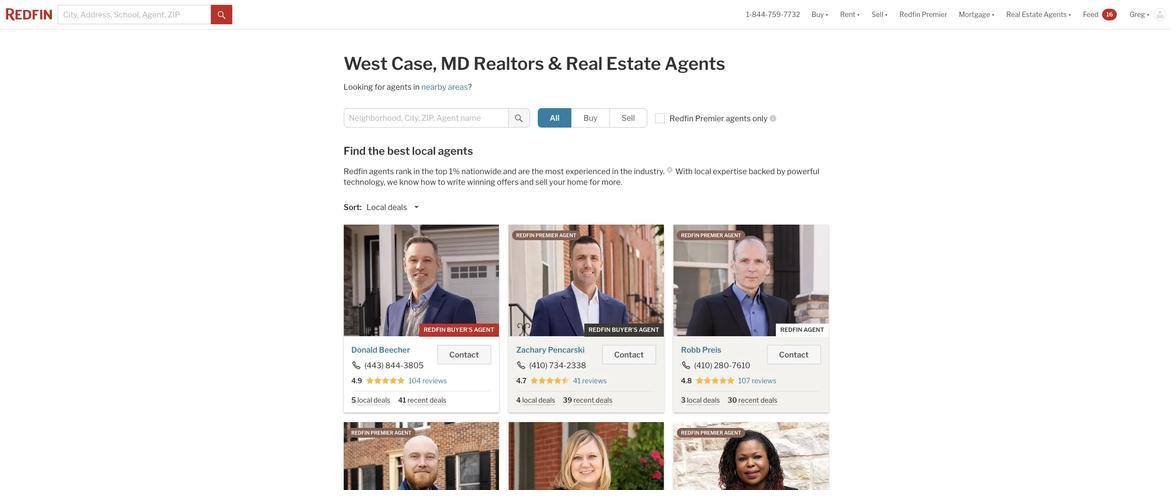 Task type: describe. For each thing, give the bounding box(es) containing it.
104
[[409, 376, 421, 385]]

30 recent deals
[[728, 396, 778, 404]]

5 local deals
[[351, 396, 391, 404]]

local for robb preis
[[687, 396, 702, 404]]

agents up 1%
[[438, 145, 473, 157]]

▾ for rent ▾
[[857, 10, 860, 19]]

City, Address, School, Agent, ZIP search field
[[58, 5, 211, 24]]

the up sell
[[532, 167, 544, 176]]

agents down case,
[[387, 82, 412, 92]]

are
[[518, 167, 530, 176]]

41 recent deals
[[398, 396, 447, 404]]

▾ for greg ▾
[[1147, 10, 1150, 19]]

write
[[447, 178, 466, 187]]

photo of donald beecher image
[[344, 225, 499, 336]]

looking
[[344, 82, 373, 92]]

mortgage
[[959, 10, 991, 19]]

rent ▾ button
[[841, 0, 860, 29]]

by
[[777, 167, 786, 176]]

▾ for sell ▾
[[885, 10, 888, 19]]

(443)
[[365, 361, 384, 370]]

104 reviews
[[409, 376, 447, 385]]

280-
[[714, 361, 732, 370]]

2 redfin buyer's agent from the left
[[589, 326, 660, 333]]

39 recent deals
[[563, 396, 613, 404]]

nationwide
[[462, 167, 502, 176]]

3
[[681, 396, 686, 404]]

how
[[421, 178, 436, 187]]

disclaimer image
[[667, 167, 673, 173]]

mortgage ▾ button
[[959, 0, 995, 29]]

expertise
[[713, 167, 747, 176]]

reviews for 7610
[[752, 376, 777, 385]]

real inside "link"
[[1007, 10, 1021, 19]]

best
[[387, 145, 410, 157]]

contact button for (443) 844-3805
[[437, 345, 491, 364]]

real estate agents ▾ link
[[1007, 0, 1072, 29]]

redfin agent
[[781, 326, 825, 333]]

▾ for buy ▾
[[826, 10, 829, 19]]

redfin for redfin premier
[[900, 10, 921, 19]]

(410) 280-7610 button
[[681, 361, 751, 370]]

deals for 39 recent deals
[[596, 396, 613, 404]]

redfin for redfin premier agents only
[[670, 114, 694, 123]]

sort:
[[344, 203, 362, 212]]

1 buyer's from the left
[[447, 326, 473, 333]]

0 horizontal spatial for
[[375, 82, 385, 92]]

5
[[351, 396, 356, 404]]

4
[[516, 396, 521, 404]]

0 horizontal spatial agents
[[665, 53, 726, 74]]

local
[[367, 203, 386, 212]]

107
[[739, 376, 751, 385]]

sell ▾ button
[[866, 0, 894, 29]]

2 buyer's from the left
[[612, 326, 638, 333]]

donald beecher
[[351, 345, 410, 355]]

donald beecher link
[[351, 345, 410, 355]]

rent ▾
[[841, 10, 860, 19]]

1 horizontal spatial submit search image
[[515, 114, 523, 122]]

recent for (410) 280-7610
[[739, 396, 760, 404]]

reviews for 3805
[[423, 376, 447, 385]]

photo of natasha morgan-lipscomb image
[[674, 422, 829, 490]]

powerful
[[787, 167, 820, 176]]

premier for redfin premier agents only
[[695, 114, 725, 123]]

buy ▾ button
[[806, 0, 835, 29]]

▾ inside "link"
[[1069, 10, 1072, 19]]

1-844-759-7732
[[747, 10, 800, 19]]

and inside with local expertise backed by powerful technology, we know how to write winning offers and sell your home for more.
[[520, 178, 534, 187]]

buy ▾
[[812, 10, 829, 19]]

nearby
[[422, 82, 447, 92]]

your
[[549, 178, 566, 187]]

reviews for 2338
[[582, 376, 607, 385]]

3805
[[403, 361, 424, 370]]

rank
[[396, 167, 412, 176]]

find the best local agents
[[344, 145, 473, 157]]

sell ▾ button
[[872, 0, 888, 29]]

39
[[563, 396, 572, 404]]

contact button for (410) 280-7610
[[767, 345, 821, 364]]

west
[[344, 53, 388, 74]]

759-
[[768, 10, 784, 19]]

rent ▾ button
[[835, 0, 866, 29]]

premier for redfin premier
[[922, 10, 948, 19]]

md
[[441, 53, 470, 74]]

2338
[[567, 361, 586, 370]]

buy for buy ▾
[[812, 10, 824, 19]]

find
[[344, 145, 366, 157]]

photo of zachary pencarski image
[[509, 225, 664, 336]]

offers
[[497, 178, 519, 187]]

1-844-759-7732 link
[[747, 10, 800, 19]]

experienced
[[566, 167, 611, 176]]

4.9
[[351, 376, 362, 385]]

buy ▾ button
[[812, 0, 829, 29]]

30
[[728, 396, 737, 404]]

know
[[400, 178, 419, 187]]

1%
[[449, 167, 460, 176]]

0 horizontal spatial real
[[566, 53, 603, 74]]

pencarski
[[548, 345, 585, 355]]

buy for buy
[[584, 114, 598, 123]]

41 for 41 recent deals
[[398, 396, 406, 404]]

zachary pencarski link
[[516, 345, 585, 355]]

deals for 4 local deals
[[539, 396, 556, 404]]

deals for 30 recent deals
[[761, 396, 778, 404]]

?
[[468, 82, 472, 92]]

agents inside "link"
[[1044, 10, 1067, 19]]

contact for (443) 844-3805
[[450, 350, 479, 360]]

4 local deals
[[516, 396, 556, 404]]

rent
[[841, 10, 856, 19]]

photo of robb preis image
[[674, 225, 829, 336]]

nearby areas link
[[422, 82, 468, 92]]



Task type: locate. For each thing, give the bounding box(es) containing it.
agents
[[387, 82, 412, 92], [726, 114, 751, 123], [438, 145, 473, 157], [369, 167, 394, 176]]

contact button for (410) 734-2338
[[602, 345, 656, 364]]

3 local deals
[[681, 396, 720, 404]]

41 reviews
[[573, 376, 607, 385]]

(410) 280-7610
[[694, 361, 751, 370]]

submit search image
[[218, 11, 226, 19], [515, 114, 523, 122]]

estate
[[1022, 10, 1043, 19], [607, 53, 661, 74]]

contact button up 104 reviews
[[437, 345, 491, 364]]

2 horizontal spatial contact button
[[767, 345, 821, 364]]

in for agents
[[413, 82, 420, 92]]

sell for sell ▾
[[872, 10, 884, 19]]

rating 4.9 out of 5 element
[[366, 376, 405, 385]]

most
[[545, 167, 564, 176]]

sell ▾
[[872, 10, 888, 19]]

local for donald beecher
[[358, 396, 372, 404]]

agents left only
[[726, 114, 751, 123]]

deals down "rating 4.7 out of 5" element
[[539, 396, 556, 404]]

agents up 'we' on the left of the page
[[369, 167, 394, 176]]

photo of mitch toland jr image
[[344, 422, 499, 490]]

41 for 41 reviews
[[573, 376, 581, 385]]

local right "3"
[[687, 396, 702, 404]]

in left nearby
[[413, 82, 420, 92]]

the right the find
[[368, 145, 385, 157]]

redfin for redfin agents rank in the top 1% nationwide and are the most experienced in the industry.
[[344, 167, 368, 176]]

0 horizontal spatial 844-
[[385, 361, 403, 370]]

in right rank
[[414, 167, 420, 176]]

3 contact button from the left
[[767, 345, 821, 364]]

3 recent from the left
[[739, 396, 760, 404]]

looking for agents in nearby areas ?
[[344, 82, 472, 92]]

1 vertical spatial premier
[[695, 114, 725, 123]]

1 vertical spatial redfin
[[670, 114, 694, 123]]

1 ▾ from the left
[[826, 10, 829, 19]]

option group containing all
[[538, 108, 648, 128]]

option group
[[538, 108, 648, 128]]

0 horizontal spatial submit search image
[[218, 11, 226, 19]]

for down experienced
[[590, 178, 600, 187]]

recent for (410) 734-2338
[[574, 396, 594, 404]]

feed
[[1084, 10, 1099, 19]]

redfin agents rank in the top 1% nationwide and are the most experienced in the industry.
[[344, 167, 665, 176]]

107 reviews
[[739, 376, 777, 385]]

more.
[[602, 178, 623, 187]]

1-
[[747, 10, 752, 19]]

deals down rating 4.8 out of 5 element
[[704, 396, 720, 404]]

mortgage ▾ button
[[954, 0, 1001, 29]]

(443) 844-3805 button
[[351, 361, 424, 370]]

local deals
[[367, 203, 407, 212]]

redfin premier button
[[894, 0, 954, 29]]

the up more.
[[620, 167, 633, 176]]

0 horizontal spatial estate
[[607, 53, 661, 74]]

contact for (410) 734-2338
[[614, 350, 644, 360]]

1 redfin buyer's agent from the left
[[424, 326, 495, 333]]

sell inside option
[[622, 114, 635, 123]]

1 contact from the left
[[450, 350, 479, 360]]

contact
[[450, 350, 479, 360], [614, 350, 644, 360], [779, 350, 809, 360]]

844- for 759-
[[752, 10, 768, 19]]

winning
[[467, 178, 495, 187]]

0 horizontal spatial contact button
[[437, 345, 491, 364]]

buy right all
[[584, 114, 598, 123]]

1 recent from the left
[[408, 396, 428, 404]]

1 horizontal spatial redfin
[[670, 114, 694, 123]]

sell for sell
[[622, 114, 635, 123]]

2 horizontal spatial contact
[[779, 350, 809, 360]]

6 ▾ from the left
[[1147, 10, 1150, 19]]

1 horizontal spatial agents
[[1044, 10, 1067, 19]]

1 reviews from the left
[[423, 376, 447, 385]]

0 horizontal spatial reviews
[[423, 376, 447, 385]]

contact button
[[437, 345, 491, 364], [602, 345, 656, 364], [767, 345, 821, 364]]

sell right buy radio
[[622, 114, 635, 123]]

donald
[[351, 345, 378, 355]]

local inside with local expertise backed by powerful technology, we know how to write winning offers and sell your home for more.
[[695, 167, 712, 176]]

west case, md realtors & real estate agents
[[344, 53, 726, 74]]

local right best
[[412, 145, 436, 157]]

deals right local
[[388, 203, 407, 212]]

All radio
[[538, 108, 572, 128]]

real right the mortgage ▾
[[1007, 10, 1021, 19]]

recent down 104
[[408, 396, 428, 404]]

1 vertical spatial for
[[590, 178, 600, 187]]

greg ▾
[[1130, 10, 1150, 19]]

▾ right rent
[[857, 10, 860, 19]]

realtors
[[474, 53, 544, 74]]

0 vertical spatial for
[[375, 82, 385, 92]]

&
[[548, 53, 562, 74]]

industry.
[[634, 167, 665, 176]]

41 down 2338 on the bottom of the page
[[573, 376, 581, 385]]

0 horizontal spatial redfin
[[344, 167, 368, 176]]

recent right 30
[[739, 396, 760, 404]]

1 horizontal spatial reviews
[[582, 376, 607, 385]]

to
[[438, 178, 446, 187]]

redfin
[[516, 232, 535, 238], [681, 232, 700, 238], [424, 326, 446, 333], [589, 326, 611, 333], [781, 326, 803, 333], [351, 430, 370, 436], [681, 430, 700, 436]]

Sell radio
[[610, 108, 648, 128]]

2 horizontal spatial redfin
[[900, 10, 921, 19]]

1 horizontal spatial buy
[[812, 10, 824, 19]]

we
[[387, 178, 398, 187]]

0 horizontal spatial sell
[[622, 114, 635, 123]]

1 horizontal spatial redfin buyer's agent
[[589, 326, 660, 333]]

1 vertical spatial and
[[520, 178, 534, 187]]

recent
[[408, 396, 428, 404], [574, 396, 594, 404], [739, 396, 760, 404]]

2 horizontal spatial reviews
[[752, 376, 777, 385]]

0 horizontal spatial and
[[503, 167, 517, 176]]

rating 4.7 out of 5 element
[[531, 376, 569, 385]]

2 vertical spatial redfin
[[344, 167, 368, 176]]

sell
[[536, 178, 548, 187]]

in for rank
[[414, 167, 420, 176]]

1 vertical spatial real
[[566, 53, 603, 74]]

zachary pencarski
[[516, 345, 585, 355]]

robb
[[681, 345, 701, 355]]

contact button up '41 reviews'
[[602, 345, 656, 364]]

real right &
[[566, 53, 603, 74]]

▾ right greg
[[1147, 10, 1150, 19]]

recent for (443) 844-3805
[[408, 396, 428, 404]]

premier inside button
[[922, 10, 948, 19]]

▾ right mortgage at the right top of the page
[[992, 10, 995, 19]]

redfin premier agent
[[516, 232, 577, 238], [681, 232, 742, 238], [351, 430, 412, 436], [681, 430, 742, 436]]

1 horizontal spatial contact button
[[602, 345, 656, 364]]

deals
[[388, 203, 407, 212], [374, 396, 391, 404], [430, 396, 447, 404], [539, 396, 556, 404], [596, 396, 613, 404], [704, 396, 720, 404], [761, 396, 778, 404]]

(410) for (410) 280-7610
[[694, 361, 713, 370]]

buy right 7732
[[812, 10, 824, 19]]

0 vertical spatial premier
[[922, 10, 948, 19]]

0 horizontal spatial recent
[[408, 396, 428, 404]]

for right looking
[[375, 82, 385, 92]]

for
[[375, 82, 385, 92], [590, 178, 600, 187]]

contact for (410) 280-7610
[[779, 350, 809, 360]]

for inside with local expertise backed by powerful technology, we know how to write winning offers and sell your home for more.
[[590, 178, 600, 187]]

with local expertise backed by powerful technology, we know how to write winning offers and sell your home for more.
[[344, 167, 820, 187]]

1 vertical spatial buy
[[584, 114, 598, 123]]

0 vertical spatial sell
[[872, 10, 884, 19]]

1 horizontal spatial buyer's
[[612, 326, 638, 333]]

0 horizontal spatial premier
[[695, 114, 725, 123]]

with
[[676, 167, 693, 176]]

estate inside "link"
[[1022, 10, 1043, 19]]

top
[[435, 167, 448, 176]]

premier
[[536, 232, 558, 238], [701, 232, 723, 238], [371, 430, 393, 436], [701, 430, 723, 436]]

(410) 734-2338 button
[[516, 361, 587, 370]]

0 vertical spatial redfin
[[900, 10, 921, 19]]

(410) for (410) 734-2338
[[530, 361, 548, 370]]

0 vertical spatial 844-
[[752, 10, 768, 19]]

the up how
[[422, 167, 434, 176]]

7610
[[732, 361, 751, 370]]

real estate agents ▾ button
[[1001, 0, 1078, 29]]

0 vertical spatial agents
[[1044, 10, 1067, 19]]

buy inside dropdown button
[[812, 10, 824, 19]]

local right 5
[[358, 396, 372, 404]]

redfin premier
[[900, 10, 948, 19]]

rating 4.8 out of 5 element
[[696, 376, 735, 385]]

areas
[[448, 82, 468, 92]]

in up more.
[[612, 167, 619, 176]]

844-
[[752, 10, 768, 19], [385, 361, 403, 370]]

▾
[[826, 10, 829, 19], [857, 10, 860, 19], [885, 10, 888, 19], [992, 10, 995, 19], [1069, 10, 1072, 19], [1147, 10, 1150, 19]]

844- left 7732
[[752, 10, 768, 19]]

0 horizontal spatial buy
[[584, 114, 598, 123]]

0 vertical spatial real
[[1007, 10, 1021, 19]]

0 vertical spatial 41
[[573, 376, 581, 385]]

▾ left rent
[[826, 10, 829, 19]]

1 horizontal spatial real
[[1007, 10, 1021, 19]]

0 horizontal spatial 41
[[398, 396, 406, 404]]

1 horizontal spatial contact
[[614, 350, 644, 360]]

4.7
[[516, 376, 527, 385]]

844- for 3805
[[385, 361, 403, 370]]

Buy radio
[[571, 108, 610, 128]]

4 ▾ from the left
[[992, 10, 995, 19]]

0 vertical spatial estate
[[1022, 10, 1043, 19]]

deals down '41 reviews'
[[596, 396, 613, 404]]

734-
[[549, 361, 567, 370]]

0 vertical spatial and
[[503, 167, 517, 176]]

0 vertical spatial buy
[[812, 10, 824, 19]]

▾ left feed
[[1069, 10, 1072, 19]]

backed
[[749, 167, 775, 176]]

deals for 5 local deals
[[374, 396, 391, 404]]

sell inside dropdown button
[[872, 10, 884, 19]]

1 horizontal spatial premier
[[922, 10, 948, 19]]

robb preis link
[[681, 345, 722, 355]]

0 horizontal spatial (410)
[[530, 361, 548, 370]]

2 reviews from the left
[[582, 376, 607, 385]]

2 horizontal spatial recent
[[739, 396, 760, 404]]

1 vertical spatial 844-
[[385, 361, 403, 370]]

local right 4
[[522, 396, 537, 404]]

buyer's
[[447, 326, 473, 333], [612, 326, 638, 333]]

▾ for mortgage ▾
[[992, 10, 995, 19]]

1 horizontal spatial sell
[[872, 10, 884, 19]]

5 ▾ from the left
[[1069, 10, 1072, 19]]

reviews right 107
[[752, 376, 777, 385]]

1 vertical spatial agents
[[665, 53, 726, 74]]

1 horizontal spatial 844-
[[752, 10, 768, 19]]

sell right rent ▾
[[872, 10, 884, 19]]

1 vertical spatial 41
[[398, 396, 406, 404]]

2 ▾ from the left
[[857, 10, 860, 19]]

and down are
[[520, 178, 534, 187]]

deals down rating 4.9 out of 5 element
[[374, 396, 391, 404]]

(443) 844-3805
[[365, 361, 424, 370]]

1 vertical spatial estate
[[607, 53, 661, 74]]

the
[[368, 145, 385, 157], [422, 167, 434, 176], [532, 167, 544, 176], [620, 167, 633, 176]]

1 horizontal spatial for
[[590, 178, 600, 187]]

greg
[[1130, 10, 1146, 19]]

local for zachary pencarski
[[522, 396, 537, 404]]

redfin inside redfin premier button
[[900, 10, 921, 19]]

0 horizontal spatial redfin buyer's agent
[[424, 326, 495, 333]]

and up "offers"
[[503, 167, 517, 176]]

3 reviews from the left
[[752, 376, 777, 385]]

deals for 41 recent deals
[[430, 396, 447, 404]]

only
[[753, 114, 768, 123]]

3 contact from the left
[[779, 350, 809, 360]]

1 horizontal spatial recent
[[574, 396, 594, 404]]

1 vertical spatial submit search image
[[515, 114, 523, 122]]

▾ right rent ▾
[[885, 10, 888, 19]]

4.8
[[681, 376, 692, 385]]

photo of dawn kane image
[[509, 422, 664, 490]]

2 (410) from the left
[[694, 361, 713, 370]]

(410)
[[530, 361, 548, 370], [694, 361, 713, 370]]

real estate agents ▾
[[1007, 10, 1072, 19]]

1 horizontal spatial 41
[[573, 376, 581, 385]]

41
[[573, 376, 581, 385], [398, 396, 406, 404]]

(410) down robb preis link
[[694, 361, 713, 370]]

deals down 107 reviews
[[761, 396, 778, 404]]

2 recent from the left
[[574, 396, 594, 404]]

(410) down zachary
[[530, 361, 548, 370]]

1 horizontal spatial estate
[[1022, 10, 1043, 19]]

2 contact from the left
[[614, 350, 644, 360]]

buy inside radio
[[584, 114, 598, 123]]

reviews
[[423, 376, 447, 385], [582, 376, 607, 385], [752, 376, 777, 385]]

1 horizontal spatial (410)
[[694, 361, 713, 370]]

1 vertical spatial sell
[[622, 114, 635, 123]]

reviews up 39 recent deals
[[582, 376, 607, 385]]

2 contact button from the left
[[602, 345, 656, 364]]

agent
[[559, 232, 577, 238], [724, 232, 742, 238], [474, 326, 495, 333], [639, 326, 660, 333], [804, 326, 825, 333], [394, 430, 412, 436], [724, 430, 742, 436]]

(410) 734-2338
[[530, 361, 586, 370]]

1 contact button from the left
[[437, 345, 491, 364]]

recent right 39
[[574, 396, 594, 404]]

Neighborhood, City, ZIP, Agent name search field
[[344, 108, 509, 128]]

41 down rating 4.9 out of 5 element
[[398, 396, 406, 404]]

zachary
[[516, 345, 547, 355]]

7732
[[784, 10, 800, 19]]

0 horizontal spatial contact
[[450, 350, 479, 360]]

1 horizontal spatial and
[[520, 178, 534, 187]]

1 (410) from the left
[[530, 361, 548, 370]]

local right with
[[695, 167, 712, 176]]

agents
[[1044, 10, 1067, 19], [665, 53, 726, 74]]

deals for 3 local deals
[[704, 396, 720, 404]]

0 horizontal spatial buyer's
[[447, 326, 473, 333]]

844- down 'beecher'
[[385, 361, 403, 370]]

all
[[550, 114, 560, 123]]

3 ▾ from the left
[[885, 10, 888, 19]]

reviews right 104
[[423, 376, 447, 385]]

deals down 104 reviews
[[430, 396, 447, 404]]

contact button down redfin agent
[[767, 345, 821, 364]]

0 vertical spatial submit search image
[[218, 11, 226, 19]]

preis
[[703, 345, 722, 355]]



Task type: vqa. For each thing, say whether or not it's contained in the screenshot.
zachary pencarski
yes



